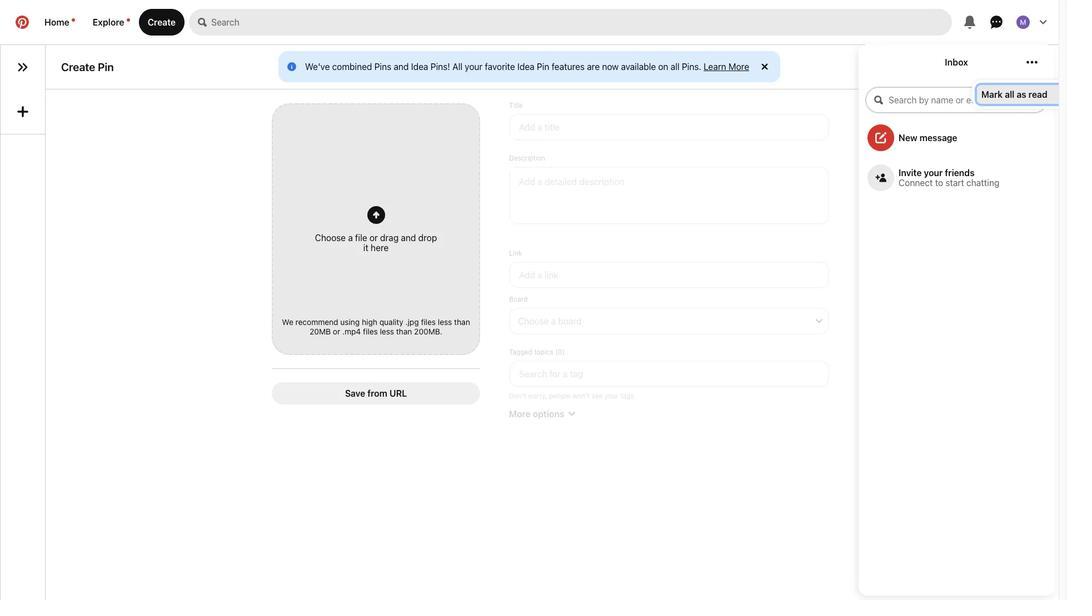 Task type: locate. For each thing, give the bounding box(es) containing it.
your
[[465, 61, 483, 71], [924, 168, 943, 178], [605, 392, 619, 400]]

1 vertical spatial your
[[924, 168, 943, 178]]

link
[[509, 249, 522, 257]]

board
[[509, 295, 528, 304]]

all
[[671, 61, 680, 71], [1005, 89, 1015, 99]]

now
[[602, 61, 619, 71]]

new message
[[899, 133, 958, 143]]

mark
[[982, 89, 1003, 99]]

info image
[[287, 62, 296, 71]]

create inside "main content"
[[61, 61, 95, 73]]

invite
[[899, 168, 922, 178]]

features
[[552, 61, 585, 71]]

your right all
[[465, 61, 483, 71]]

friends
[[945, 168, 975, 178]]

title
[[509, 101, 523, 110]]

Link url field
[[509, 262, 829, 289]]

idea
[[411, 61, 428, 71], [517, 61, 535, 71]]

save from url
[[345, 389, 407, 399]]

0 vertical spatial create
[[148, 17, 176, 27]]

all inside menu item
[[1005, 89, 1015, 99]]

don't worry, people won't see your tags
[[509, 392, 634, 400]]

choose a board image
[[816, 318, 823, 325]]

topics
[[534, 348, 554, 356]]

more down don't
[[509, 409, 531, 419]]

maria williams image
[[1017, 16, 1030, 29]]

tagged
[[509, 348, 532, 356]]

all right on
[[671, 61, 680, 71]]

choose a board button
[[509, 308, 829, 335]]

all left as
[[1005, 89, 1015, 99]]

idea right favorite
[[517, 61, 535, 71]]

start
[[946, 178, 964, 188]]

to
[[935, 178, 943, 188]]

all
[[453, 61, 462, 71]]

favorite
[[485, 61, 515, 71]]

home
[[44, 17, 69, 27]]

description
[[509, 154, 545, 162]]

compose new message image
[[875, 132, 887, 143]]

pins.
[[682, 61, 701, 71]]

home link
[[36, 9, 84, 36]]

learn more link
[[704, 61, 749, 71]]

create pin main content
[[0, 0, 1067, 600]]

mark all as read menu item
[[977, 85, 1067, 104]]

pin down explore
[[98, 61, 114, 73]]

and
[[394, 61, 409, 71]]

pin
[[98, 61, 114, 73], [537, 61, 549, 71]]

more
[[729, 61, 749, 71], [509, 409, 531, 419]]

0 horizontal spatial create
[[61, 61, 95, 73]]

1 vertical spatial create
[[61, 61, 95, 73]]

available
[[621, 61, 656, 71]]

1 horizontal spatial create
[[148, 17, 176, 27]]

explore link
[[84, 9, 139, 36]]

Contacts Search Field search field
[[865, 87, 1048, 113]]

0 vertical spatial more
[[729, 61, 749, 71]]

we've combined pins and idea pins! all your favorite idea pin features are now available on all pins. learn more
[[305, 61, 749, 71]]

more options
[[509, 409, 564, 419]]

your right invite
[[924, 168, 943, 178]]

1 vertical spatial all
[[1005, 89, 1015, 99]]

pin left features
[[537, 61, 549, 71]]

1 horizontal spatial idea
[[517, 61, 535, 71]]

save
[[345, 389, 365, 399]]

create
[[148, 17, 176, 27], [61, 61, 95, 73]]

create link
[[139, 9, 185, 36]]

we've
[[305, 61, 330, 71]]

0 vertical spatial all
[[671, 61, 680, 71]]

your inside invite your friends connect to start chatting
[[924, 168, 943, 178]]

worry,
[[528, 392, 547, 400]]

people
[[549, 392, 571, 400]]

create inside "link"
[[148, 17, 176, 27]]

0 horizontal spatial your
[[465, 61, 483, 71]]

new message button
[[859, 120, 1054, 156]]

1 horizontal spatial your
[[605, 392, 619, 400]]

1 vertical spatial more
[[509, 409, 531, 419]]

1 horizontal spatial all
[[1005, 89, 1015, 99]]

0 horizontal spatial idea
[[411, 61, 428, 71]]

0 vertical spatial your
[[465, 61, 483, 71]]

chatting
[[967, 178, 1000, 188]]

more right learn
[[729, 61, 749, 71]]

mark all as read
[[982, 89, 1048, 99]]

new
[[899, 133, 918, 143]]

choose a board
[[518, 316, 582, 326]]

(0)
[[555, 348, 565, 356]]

1 horizontal spatial more
[[729, 61, 749, 71]]

create right notifications icon
[[148, 17, 176, 27]]

read
[[1029, 89, 1048, 99]]

2 horizontal spatial your
[[924, 168, 943, 178]]

create for create pin
[[61, 61, 95, 73]]

see
[[592, 392, 603, 400]]

on
[[658, 61, 668, 71]]

message
[[920, 133, 958, 143]]

tagged topics (0)
[[509, 348, 565, 356]]

create down notifications image
[[61, 61, 95, 73]]

idea right and
[[411, 61, 428, 71]]

1 horizontal spatial pin
[[537, 61, 549, 71]]

choose
[[518, 316, 549, 326]]

as
[[1017, 89, 1026, 99]]

your right see
[[605, 392, 619, 400]]



Task type: vqa. For each thing, say whether or not it's contained in the screenshot.
left Idea
yes



Task type: describe. For each thing, give the bounding box(es) containing it.
explore
[[93, 17, 124, 27]]

Tagged topics (0) text field
[[509, 361, 829, 387]]

0 horizontal spatial more
[[509, 409, 531, 419]]

invite your friends connect to start chatting
[[899, 168, 1000, 188]]

more options button
[[507, 409, 832, 419]]

0 horizontal spatial all
[[671, 61, 680, 71]]

from
[[367, 389, 387, 399]]

pins!
[[431, 61, 450, 71]]

are
[[587, 61, 600, 71]]

url
[[390, 389, 407, 399]]

Title text field
[[509, 114, 829, 141]]

search icon image
[[198, 18, 207, 27]]

a
[[551, 316, 556, 326]]

Search text field
[[211, 9, 952, 36]]

pins
[[374, 61, 391, 71]]

connect
[[899, 178, 933, 188]]

create for create
[[148, 17, 176, 27]]

invite your friends image
[[875, 172, 887, 183]]

notifications image
[[72, 18, 75, 22]]

0 horizontal spatial pin
[[98, 61, 114, 73]]

more options arrow icon image
[[569, 411, 575, 417]]

board
[[558, 316, 582, 326]]

inbox
[[945, 57, 968, 67]]

tags
[[620, 392, 634, 400]]

2 vertical spatial your
[[605, 392, 619, 400]]

don't
[[509, 392, 526, 400]]

save from url button
[[272, 382, 480, 405]]

learn
[[704, 61, 726, 71]]

create pin
[[61, 61, 114, 73]]

1 idea from the left
[[411, 61, 428, 71]]

notifications image
[[126, 18, 130, 22]]

2 idea from the left
[[517, 61, 535, 71]]

won't
[[573, 392, 590, 400]]

options
[[533, 409, 564, 419]]

combined
[[332, 61, 372, 71]]



